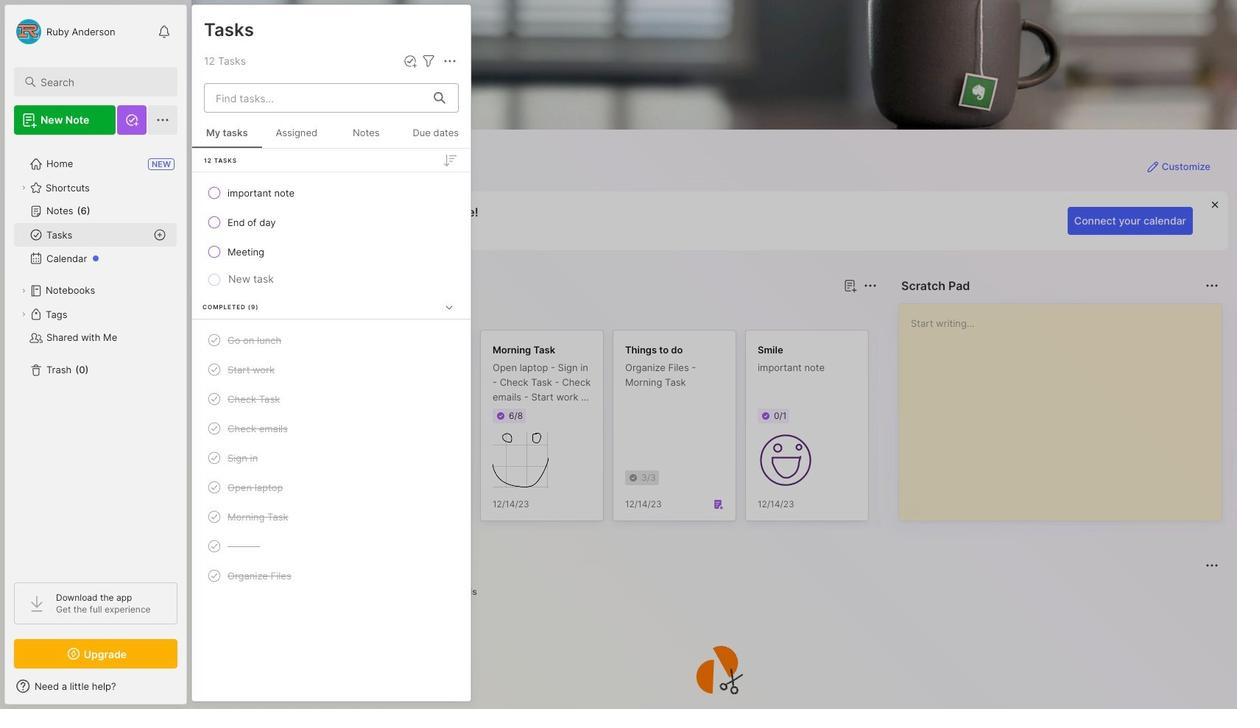 Task type: vqa. For each thing, say whether or not it's contained in the screenshot.
'group'
no



Task type: locate. For each thing, give the bounding box(es) containing it.
2 row from the top
[[198, 209, 465, 236]]

more actions and view options image
[[441, 52, 459, 70]]

12 row from the top
[[198, 563, 465, 589]]

1 vertical spatial tab list
[[218, 583, 1217, 601]]

check task 2 cell
[[228, 392, 280, 407]]

row
[[198, 180, 465, 206], [198, 209, 465, 236], [198, 239, 465, 265], [198, 327, 465, 354], [198, 357, 465, 383], [198, 386, 465, 413], [198, 415, 465, 442], [198, 445, 465, 471], [198, 474, 465, 501], [198, 504, 465, 530], [198, 533, 465, 560], [198, 563, 465, 589]]

new task image
[[403, 54, 418, 69]]

tree
[[5, 144, 186, 569]]

expand notebooks image
[[19, 287, 28, 295]]

7 row from the top
[[198, 415, 465, 442]]

tab list
[[218, 304, 875, 321], [218, 583, 1217, 601]]

3 row from the top
[[198, 239, 465, 265]]

sort options image
[[441, 151, 459, 169]]

collapse 01_completed image
[[442, 300, 457, 315]]

2 thumbnail image from the left
[[758, 432, 814, 488]]

click to collapse image
[[186, 682, 197, 700]]

1 thumbnail image from the left
[[493, 432, 549, 488]]

thumbnail image
[[493, 432, 549, 488], [758, 432, 814, 488]]

important note 0 cell
[[228, 186, 295, 200]]

0 horizontal spatial thumbnail image
[[493, 432, 549, 488]]

tab
[[218, 304, 261, 321], [267, 304, 327, 321], [399, 583, 437, 601], [443, 583, 484, 601]]

None search field
[[41, 73, 164, 91]]

expand tags image
[[19, 310, 28, 319]]

Find tasks… text field
[[207, 86, 425, 110]]

More actions and view options field
[[438, 52, 459, 70]]

row group
[[192, 149, 471, 602], [215, 330, 1143, 530]]

1 tab list from the top
[[218, 304, 875, 321]]

5 row from the top
[[198, 357, 465, 383]]

Account field
[[14, 17, 115, 46]]

check emails 3 cell
[[228, 421, 288, 436]]

8 row from the top
[[198, 445, 465, 471]]

1 horizontal spatial thumbnail image
[[758, 432, 814, 488]]

meeting 2 cell
[[228, 245, 265, 259]]

go on lunch 0 cell
[[228, 333, 282, 348]]

WHAT'S NEW field
[[5, 675, 186, 698]]

start work 1 cell
[[228, 362, 275, 377]]

sign in 4 cell
[[228, 451, 258, 466]]

0 vertical spatial tab list
[[218, 304, 875, 321]]

6 row from the top
[[198, 386, 465, 413]]



Task type: describe. For each thing, give the bounding box(es) containing it.
organize files 8 cell
[[228, 569, 292, 583]]

Sort options field
[[441, 151, 459, 169]]

none search field inside the main element
[[41, 73, 164, 91]]

end of day 1 cell
[[228, 215, 276, 230]]

Search text field
[[41, 75, 164, 89]]

9 row from the top
[[198, 474, 465, 501]]

1 row from the top
[[198, 180, 465, 206]]

2 tab list from the top
[[218, 583, 1217, 601]]

11 row from the top
[[198, 533, 465, 560]]

filter tasks image
[[420, 52, 438, 70]]

morning task 6 cell
[[228, 510, 289, 525]]

Start writing… text field
[[911, 304, 1221, 509]]

tree inside the main element
[[5, 144, 186, 569]]

open laptop 5 cell
[[228, 480, 283, 495]]

main element
[[0, 0, 192, 709]]

4 row from the top
[[198, 327, 465, 354]]

Filter tasks field
[[420, 52, 438, 70]]

10 row from the top
[[198, 504, 465, 530]]

7 cell
[[228, 539, 260, 554]]



